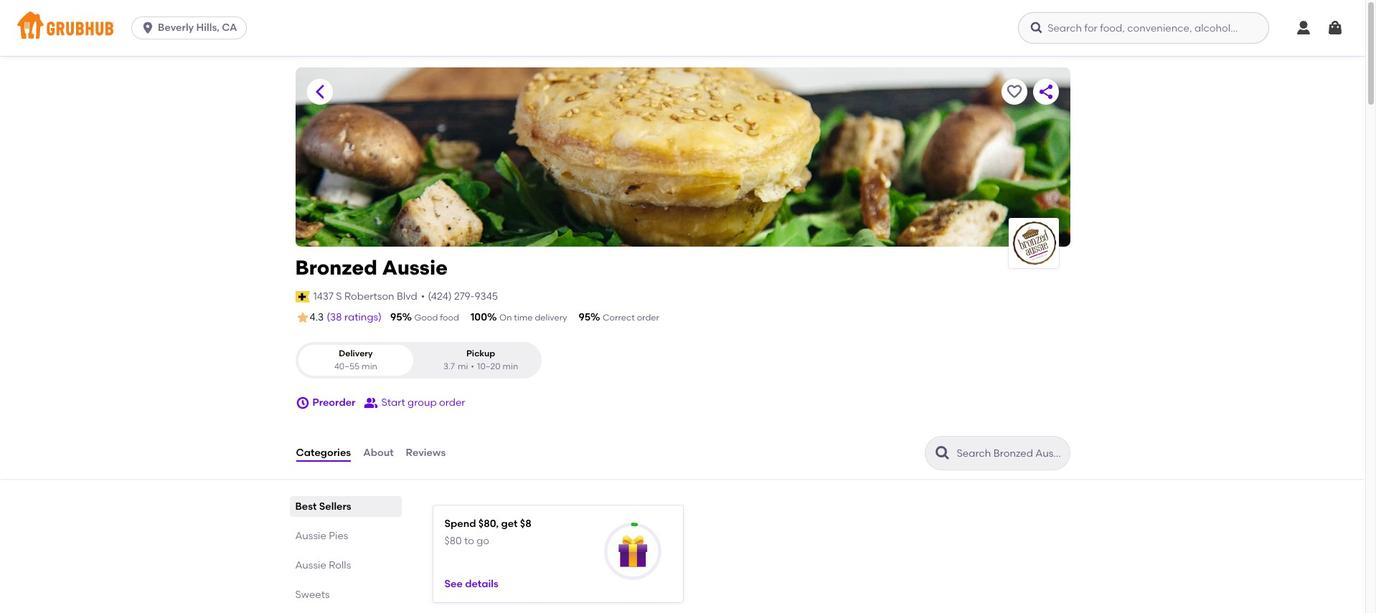 Task type: locate. For each thing, give the bounding box(es) containing it.
option group
[[295, 343, 542, 379]]

option group containing delivery 40–55 min
[[295, 343, 542, 379]]

9345
[[475, 291, 498, 303]]

caret left icon image
[[311, 83, 328, 101]]

start
[[382, 397, 405, 409]]

start group order button
[[364, 391, 466, 416]]

rolls
[[329, 560, 351, 572]]

1437 s robertson blvd
[[314, 291, 418, 303]]

about button
[[363, 428, 395, 480]]

0 horizontal spatial •
[[421, 291, 425, 303]]

ca
[[222, 22, 237, 34]]

order inside button
[[439, 397, 466, 409]]

on
[[500, 313, 512, 323]]

save this restaurant image
[[1006, 83, 1023, 101]]

0 horizontal spatial order
[[439, 397, 466, 409]]

2 95 from the left
[[579, 312, 591, 324]]

95 down blvd
[[391, 312, 402, 324]]

3.7
[[444, 362, 455, 372]]

0 vertical spatial •
[[421, 291, 425, 303]]

order
[[637, 313, 660, 323], [439, 397, 466, 409]]

1 horizontal spatial 95
[[579, 312, 591, 324]]

bronzed aussie logo image
[[1009, 220, 1059, 266]]

aussie left pies
[[295, 531, 327, 543]]

aussie up blvd
[[382, 256, 448, 280]]

spend $80, get $8 $80 to go
[[445, 518, 532, 548]]

1 vertical spatial order
[[439, 397, 466, 409]]

1437 s robertson blvd button
[[313, 289, 418, 305]]

95 right delivery
[[579, 312, 591, 324]]

start group order
[[382, 397, 466, 409]]

min inside 'delivery 40–55 min'
[[362, 362, 378, 372]]

categories
[[296, 447, 351, 459]]

beverly
[[158, 22, 194, 34]]

0 horizontal spatial 95
[[391, 312, 402, 324]]

1 vertical spatial •
[[471, 362, 475, 372]]

preorder
[[313, 397, 356, 409]]

1 vertical spatial aussie
[[295, 531, 327, 543]]

preorder button
[[295, 391, 356, 416]]

group
[[408, 397, 437, 409]]

order right the group
[[439, 397, 466, 409]]

95 for good food
[[391, 312, 402, 324]]

order right correct
[[637, 313, 660, 323]]

• right mi
[[471, 362, 475, 372]]

aussie rolls
[[295, 560, 351, 572]]

reviews button
[[405, 428, 447, 480]]

1 95 from the left
[[391, 312, 402, 324]]

aussie
[[382, 256, 448, 280], [295, 531, 327, 543], [295, 560, 327, 572]]

best sellers
[[295, 501, 352, 513]]

see details button
[[445, 572, 499, 598]]

subscription pass image
[[295, 291, 310, 303]]

aussie for aussie rolls
[[295, 560, 327, 572]]

get
[[501, 518, 518, 531]]

reviews
[[406, 447, 446, 459]]

svg image
[[141, 21, 155, 35]]

1 horizontal spatial min
[[503, 362, 519, 372]]

95 for correct order
[[579, 312, 591, 324]]

2 vertical spatial aussie
[[295, 560, 327, 572]]

sweets
[[295, 589, 330, 602]]

blvd
[[397, 291, 418, 303]]

delivery
[[339, 349, 373, 359]]

0 horizontal spatial min
[[362, 362, 378, 372]]

min down delivery
[[362, 362, 378, 372]]

min inside pickup 3.7 mi • 10–20 min
[[503, 362, 519, 372]]

95
[[391, 312, 402, 324], [579, 312, 591, 324]]

279-
[[454, 291, 475, 303]]

Search for food, convenience, alcohol... search field
[[1019, 12, 1270, 44]]

people icon image
[[364, 396, 379, 411]]

10–20
[[477, 362, 501, 372]]

• (424) 279-9345
[[421, 291, 498, 303]]

see
[[445, 578, 463, 590]]

0 vertical spatial aussie
[[382, 256, 448, 280]]

delivery 40–55 min
[[334, 349, 378, 372]]

2 min from the left
[[503, 362, 519, 372]]

ratings)
[[345, 312, 382, 324]]

svg image
[[1296, 19, 1313, 37], [1327, 19, 1345, 37], [1030, 21, 1045, 35], [295, 396, 310, 411]]

min
[[362, 362, 378, 372], [503, 362, 519, 372]]

about
[[363, 447, 394, 459]]

s
[[336, 291, 342, 303]]

1 horizontal spatial •
[[471, 362, 475, 372]]

min right "10–20"
[[503, 362, 519, 372]]

on time delivery
[[500, 313, 567, 323]]

0 vertical spatial order
[[637, 313, 660, 323]]

•
[[421, 291, 425, 303], [471, 362, 475, 372]]

1 min from the left
[[362, 362, 378, 372]]

aussie left rolls
[[295, 560, 327, 572]]

details
[[465, 578, 499, 590]]

Search Bronzed Aussie search field
[[956, 447, 1066, 461]]

• right blvd
[[421, 291, 425, 303]]

(38
[[327, 312, 342, 324]]

pickup 3.7 mi • 10–20 min
[[444, 349, 519, 372]]



Task type: vqa. For each thing, say whether or not it's contained in the screenshot.
Breakfast by the Bowl "tab"
no



Task type: describe. For each thing, give the bounding box(es) containing it.
categories button
[[295, 428, 352, 480]]

1437
[[314, 291, 334, 303]]

beverly hills, ca button
[[131, 17, 252, 39]]

4.3
[[310, 312, 324, 324]]

star icon image
[[295, 311, 310, 325]]

svg image inside preorder button
[[295, 396, 310, 411]]

go
[[477, 535, 490, 548]]

best
[[295, 501, 317, 513]]

aussie pies
[[295, 531, 349, 543]]

$8
[[520, 518, 532, 531]]

pickup
[[467, 349, 496, 359]]

(38 ratings)
[[327, 312, 382, 324]]

see details
[[445, 578, 499, 590]]

reward icon image
[[618, 536, 649, 568]]

time
[[514, 313, 533, 323]]

correct order
[[603, 313, 660, 323]]

search icon image
[[934, 445, 952, 462]]

good food
[[415, 313, 459, 323]]

40–55
[[334, 362, 360, 372]]

(424)
[[428, 291, 452, 303]]

delivery
[[535, 313, 567, 323]]

1 horizontal spatial order
[[637, 313, 660, 323]]

(424) 279-9345 button
[[428, 290, 498, 304]]

correct
[[603, 313, 635, 323]]

robertson
[[345, 291, 395, 303]]

beverly hills, ca
[[158, 22, 237, 34]]

sellers
[[319, 501, 352, 513]]

spend
[[445, 518, 476, 531]]

to
[[464, 535, 474, 548]]

good
[[415, 313, 438, 323]]

pies
[[329, 531, 349, 543]]

$80
[[445, 535, 462, 548]]

aussie for aussie pies
[[295, 531, 327, 543]]

100
[[471, 312, 488, 324]]

hills,
[[196, 22, 220, 34]]

$80,
[[479, 518, 499, 531]]

save this restaurant button
[[1002, 79, 1028, 105]]

main navigation navigation
[[0, 0, 1366, 56]]

bronzed aussie
[[295, 256, 448, 280]]

share icon image
[[1038, 83, 1055, 101]]

food
[[440, 313, 459, 323]]

• inside pickup 3.7 mi • 10–20 min
[[471, 362, 475, 372]]

mi
[[458, 362, 468, 372]]

bronzed
[[295, 256, 378, 280]]



